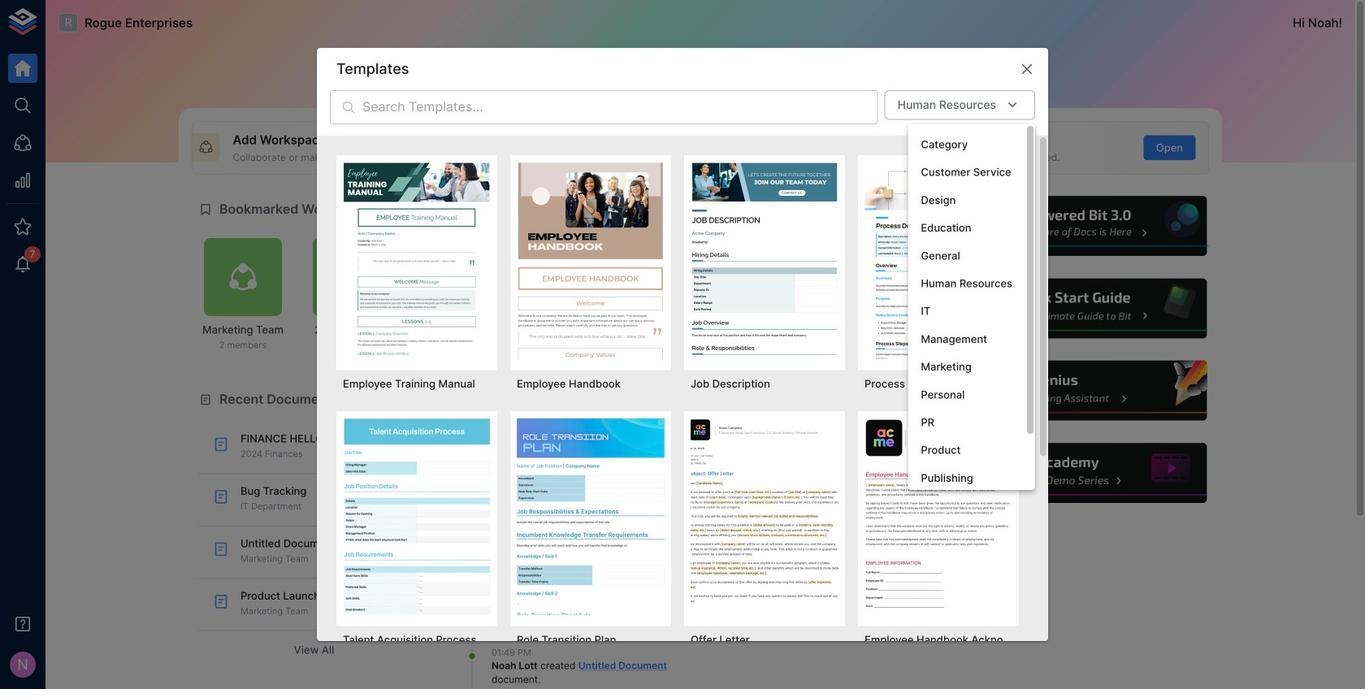 Task type: vqa. For each thing, say whether or not it's contained in the screenshot.
Employee Training Manual image
yes



Task type: locate. For each thing, give the bounding box(es) containing it.
job description image
[[691, 162, 839, 359]]

1 help image from the top
[[965, 194, 1210, 258]]

dialog
[[317, 48, 1049, 689]]

4 help image from the top
[[965, 441, 1210, 505]]

3 help image from the top
[[965, 359, 1210, 423]]

help image
[[965, 194, 1210, 258], [965, 276, 1210, 341], [965, 359, 1210, 423], [965, 441, 1210, 505]]

offer letter image
[[691, 418, 839, 615]]

Search Templates... text field
[[363, 90, 878, 124]]



Task type: describe. For each thing, give the bounding box(es) containing it.
role transition plan image
[[517, 418, 665, 615]]

process documentation image
[[865, 162, 1013, 359]]

talent acquisition process image
[[343, 418, 491, 615]]

employee training manual image
[[343, 162, 491, 359]]

employee handbook image
[[517, 162, 665, 359]]

2 help image from the top
[[965, 276, 1210, 341]]

employee handbook acknowledgement form image
[[865, 418, 1013, 615]]



